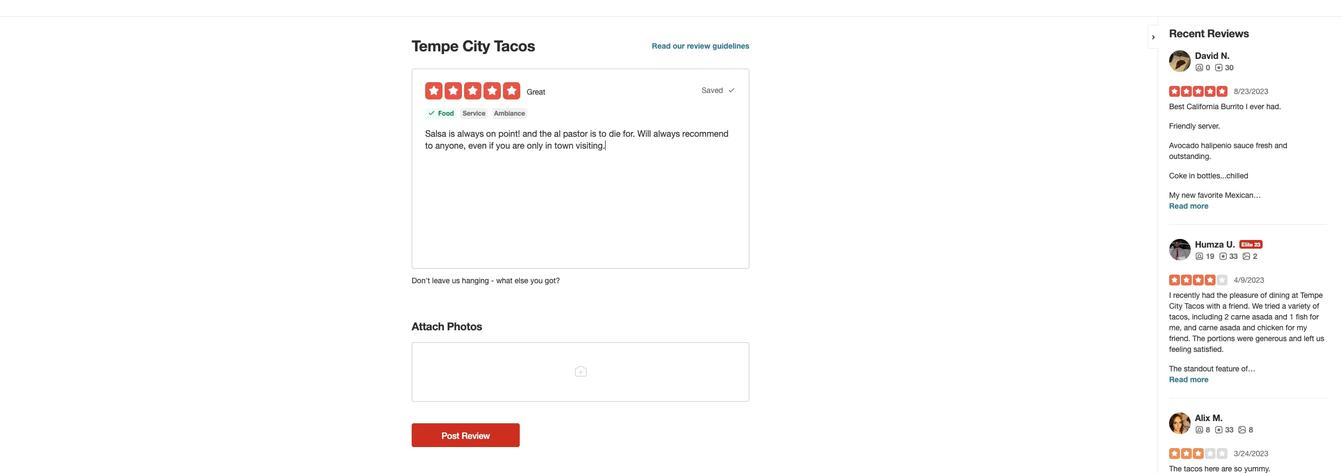 Task type: describe. For each thing, give the bounding box(es) containing it.
mexican…
[[1226, 191, 1262, 199]]

23
[[1255, 241, 1261, 248]]

elite 23 link
[[1240, 240, 1263, 249]]

elite
[[1242, 241, 1254, 248]]

new
[[1182, 191, 1196, 199]]

16 friends v2 image for david n.
[[1196, 63, 1204, 72]]

topic food detected in review image
[[428, 109, 436, 117]]

read our review guidelines
[[652, 41, 750, 50]]

tempe city tacos
[[412, 37, 535, 55]]

33 for 19
[[1230, 251, 1239, 261]]

burrito
[[1222, 102, 1244, 111]]

only
[[527, 141, 543, 150]]

attach photos
[[412, 320, 482, 332]]

the inside i recently had the pleasure of dining at tempe city tacos with a friend. we tried a variety of tacos, including 2 carne asada and 1 fish for me, and carne asada and chicken for my friend. the portions were generous and left us feeling satisfied.
[[1218, 291, 1228, 299]]

16 friends v2 image for alix m.
[[1196, 425, 1204, 434]]

1 vertical spatial asada
[[1221, 323, 1241, 332]]

humza
[[1196, 239, 1225, 249]]

friends element containing 19
[[1196, 251, 1215, 262]]

city inside i recently had the pleasure of dining at tempe city tacos with a friend. we tried a variety of tacos, including 2 carne asada and 1 fish for me, and carne asada and chicken for my friend. the portions were generous and left us feeling satisfied.
[[1170, 302, 1183, 310]]

post
[[442, 430, 460, 440]]

david
[[1196, 50, 1219, 61]]

if
[[489, 141, 494, 150]]

avocado halipenio sauce fresh and outstanding.
[[1170, 141, 1288, 161]]

8/23/2023
[[1235, 87, 1269, 96]]

photos
[[447, 320, 482, 332]]

best california burrito i ever had.
[[1170, 102, 1282, 111]]

outstanding.
[[1170, 152, 1212, 161]]

1 horizontal spatial 2
[[1254, 251, 1258, 261]]

left
[[1305, 334, 1315, 343]]

0 horizontal spatial to
[[425, 141, 433, 150]]

hanging
[[462, 276, 489, 285]]

with
[[1207, 302, 1221, 310]]

the standout feature of…
[[1170, 364, 1256, 373]]

0 horizontal spatial us
[[452, 276, 460, 285]]

sauce
[[1234, 141, 1255, 150]]

tried
[[1266, 302, 1281, 310]]

saved
[[702, 86, 728, 94]]

visiting.
[[576, 141, 606, 150]]

attach photos image
[[574, 365, 587, 378]]

-
[[491, 276, 494, 285]]

1 vertical spatial friend.
[[1170, 334, 1191, 343]]

server.
[[1199, 122, 1221, 130]]

1 vertical spatial in
[[1190, 171, 1196, 180]]

and left 1 on the bottom right of the page
[[1275, 312, 1288, 321]]

feature
[[1217, 364, 1240, 373]]

at
[[1293, 291, 1299, 299]]

fish
[[1297, 312, 1309, 321]]

post review button
[[412, 423, 520, 447]]

in inside "salsa is always on point! and the al pastor is to die for. will always recommend to anyone, even if you are only in town visiting."
[[546, 141, 552, 150]]

california
[[1187, 102, 1219, 111]]

guidelines
[[713, 41, 750, 50]]

coke
[[1170, 171, 1188, 180]]

2 inside i recently had the pleasure of dining at tempe city tacos with a friend. we tried a variety of tacos, including 2 carne asada and 1 fish for me, and carne asada and chicken for my friend. the portions were generous and left us feeling satisfied.
[[1225, 312, 1230, 321]]

the inside "salsa is always on point! and the al pastor is to die for. will always recommend to anyone, even if you are only in town visiting."
[[540, 129, 552, 138]]

topic food detected in review image
[[428, 109, 436, 117]]

photo of david n. image
[[1170, 50, 1192, 72]]

photos element for 19
[[1243, 251, 1258, 262]]

pleasure
[[1230, 291, 1259, 299]]

alix m.
[[1196, 412, 1224, 423]]

don't leave us hanging - what else you got?
[[412, 276, 560, 285]]

read
[[652, 41, 671, 50]]

friends element for alix
[[1196, 424, 1211, 435]]

16 photos v2 image for 2
[[1243, 252, 1252, 260]]

1 horizontal spatial for
[[1311, 312, 1320, 321]]

anyone,
[[436, 141, 466, 150]]

humza u.
[[1196, 239, 1236, 249]]

variety
[[1289, 302, 1311, 310]]

al
[[554, 129, 561, 138]]

3 star rating image
[[1170, 448, 1228, 459]]

0 vertical spatial i
[[1247, 102, 1248, 111]]

0 horizontal spatial for
[[1286, 323, 1295, 332]]

m.
[[1213, 412, 1224, 423]]

n.
[[1222, 50, 1230, 61]]

tempe city tacos link
[[412, 36, 626, 56]]

favorite
[[1198, 191, 1224, 199]]

great
[[527, 88, 546, 96]]

0 vertical spatial asada
[[1253, 312, 1273, 321]]

0 vertical spatial friend.
[[1229, 302, 1251, 310]]

33 for 8
[[1226, 425, 1234, 434]]

i recently had the pleasure of dining at tempe city tacos with a friend. we tried a variety of tacos, including 2 carne asada and 1 fish for me, and carne asada and chicken for my friend. the portions were generous and left us feeling satisfied.
[[1170, 291, 1325, 354]]

8 inside photos element
[[1250, 425, 1254, 434]]

0
[[1207, 63, 1211, 72]]

you inside "salsa is always on point! and the al pastor is to die for. will always recommend to anyone, even if you are only in town visiting."
[[496, 141, 510, 150]]

1
[[1290, 312, 1295, 321]]

and up were
[[1243, 323, 1256, 332]]

1 vertical spatial the
[[1170, 364, 1183, 373]]

die
[[609, 129, 621, 138]]

tacos,
[[1170, 312, 1191, 321]]

and inside avocado halipenio sauce fresh and outstanding.
[[1275, 141, 1288, 150]]

0 horizontal spatial tacos
[[494, 37, 535, 55]]

recent
[[1170, 26, 1205, 39]]

standout
[[1185, 364, 1214, 373]]

salsa
[[425, 129, 447, 138]]

generous
[[1256, 334, 1288, 343]]

bottles...chilled
[[1198, 171, 1249, 180]]

u.
[[1227, 239, 1236, 249]]

post review
[[442, 430, 490, 440]]

i inside i recently had the pleasure of dining at tempe city tacos with a friend. we tried a variety of tacos, including 2 carne asada and 1 fish for me, and carne asada and chicken for my friend. the portions were generous and left us feeling satisfied.
[[1170, 291, 1172, 299]]

food
[[438, 109, 454, 117]]

recently
[[1174, 291, 1201, 299]]

alix
[[1196, 412, 1211, 423]]

reviews element for n.
[[1215, 62, 1234, 73]]

even
[[469, 141, 487, 150]]

0 horizontal spatial carne
[[1199, 323, 1219, 332]]

1 vertical spatial reviews element
[[1219, 251, 1239, 262]]

recommend
[[683, 129, 729, 138]]

read our review guidelines link
[[652, 41, 750, 50]]



Task type: locate. For each thing, give the bounding box(es) containing it.
our
[[673, 41, 685, 50]]

asada down we
[[1253, 312, 1273, 321]]

to left "die"
[[599, 129, 607, 138]]

best
[[1170, 102, 1185, 111]]

0 horizontal spatial tempe
[[412, 37, 459, 55]]

asada up the portions
[[1221, 323, 1241, 332]]

portions
[[1208, 334, 1236, 343]]

1 vertical spatial for
[[1286, 323, 1295, 332]]

friends element containing 8
[[1196, 424, 1211, 435]]

always up even
[[458, 129, 484, 138]]

0 horizontal spatial friend.
[[1170, 334, 1191, 343]]

the left the 'al'
[[540, 129, 552, 138]]

0 horizontal spatial of
[[1261, 291, 1268, 299]]

8
[[1207, 425, 1211, 434], [1250, 425, 1254, 434]]

1 vertical spatial carne
[[1199, 323, 1219, 332]]

photo of alix m. image
[[1170, 412, 1192, 434]]

tacos inside i recently had the pleasure of dining at tempe city tacos with a friend. we tried a variety of tacos, including 2 carne asada and 1 fish for me, and carne asada and chicken for my friend. the portions were generous and left us feeling satisfied.
[[1185, 302, 1205, 310]]

photos element up 3/24/2023
[[1239, 424, 1254, 435]]

33 down u.
[[1230, 251, 1239, 261]]

to
[[599, 129, 607, 138], [425, 141, 433, 150]]

0 vertical spatial in
[[546, 141, 552, 150]]

and right me,
[[1185, 323, 1197, 332]]

photos element containing 8
[[1239, 424, 1254, 435]]

4/9/2023
[[1235, 276, 1265, 284]]

0 vertical spatial tempe
[[412, 37, 459, 55]]

16 review v2 image for 30
[[1215, 63, 1224, 72]]

0 vertical spatial you
[[496, 141, 510, 150]]

16 friends v2 image down alix
[[1196, 425, 1204, 434]]

16 review v2 image right 19
[[1219, 252, 1228, 260]]

16 photos v2 image down elite in the right bottom of the page
[[1243, 252, 1252, 260]]

were
[[1238, 334, 1254, 343]]

in right only
[[546, 141, 552, 150]]

of…
[[1242, 364, 1256, 373]]

0 horizontal spatial the
[[1170, 364, 1183, 373]]

in
[[546, 141, 552, 150], [1190, 171, 1196, 180]]

the down feeling
[[1170, 364, 1183, 373]]

1 horizontal spatial 8
[[1250, 425, 1254, 434]]

tacos up great
[[494, 37, 535, 55]]

friendly server.
[[1170, 122, 1221, 130]]

1 horizontal spatial tempe
[[1301, 291, 1324, 299]]

2 friends element from the top
[[1196, 251, 1215, 262]]

town
[[555, 141, 574, 150]]

1 horizontal spatial a
[[1283, 302, 1287, 310]]

got?
[[545, 276, 560, 285]]

recent reviews
[[1170, 26, 1250, 39]]

1 horizontal spatial the
[[1218, 291, 1228, 299]]

i left recently
[[1170, 291, 1172, 299]]

0 horizontal spatial the
[[540, 129, 552, 138]]

1 vertical spatial 16 review v2 image
[[1219, 252, 1228, 260]]

1 vertical spatial tacos
[[1185, 302, 1205, 310]]

and inside "salsa is always on point! and the al pastor is to die for. will always recommend to anyone, even if you are only in town visiting."
[[523, 129, 537, 138]]

1 horizontal spatial you
[[531, 276, 543, 285]]

carne
[[1232, 312, 1251, 321], [1199, 323, 1219, 332]]

2 is from the left
[[590, 129, 597, 138]]

1 horizontal spatial us
[[1317, 334, 1325, 343]]

including
[[1193, 312, 1223, 321]]

0 vertical spatial us
[[452, 276, 460, 285]]

i left the ever
[[1247, 102, 1248, 111]]

salsa is always on point! and the al pastor is to die for. will always recommend to anyone, even if you are only in town visiting.
[[425, 129, 731, 150]]

1 horizontal spatial of
[[1313, 302, 1320, 310]]

1 vertical spatial 16 photos v2 image
[[1239, 425, 1247, 434]]

3 friends element from the top
[[1196, 424, 1211, 435]]

city up rating element
[[463, 37, 490, 55]]

friends element
[[1196, 62, 1211, 73], [1196, 251, 1215, 262], [1196, 424, 1211, 435]]

service
[[463, 109, 486, 117]]

tempe inside i recently had the pleasure of dining at tempe city tacos with a friend. we tried a variety of tacos, including 2 carne asada and 1 fish for me, and carne asada and chicken for my friend. the portions were generous and left us feeling satisfied.
[[1301, 291, 1324, 299]]

reviews element down n.
[[1215, 62, 1234, 73]]

photos element for 8
[[1239, 424, 1254, 435]]

city up tacos,
[[1170, 302, 1183, 310]]

33
[[1230, 251, 1239, 261], [1226, 425, 1234, 434]]

1 vertical spatial friends element
[[1196, 251, 1215, 262]]

friends element down humza at the right
[[1196, 251, 1215, 262]]

you right if
[[496, 141, 510, 150]]

review
[[462, 430, 490, 440]]

me,
[[1170, 323, 1183, 332]]

2 vertical spatial reviews element
[[1215, 424, 1234, 435]]

16 review v2 image
[[1215, 425, 1224, 434]]

reviews element
[[1215, 62, 1234, 73], [1219, 251, 1239, 262], [1215, 424, 1234, 435]]

is up the anyone,
[[449, 129, 455, 138]]

0 horizontal spatial i
[[1170, 291, 1172, 299]]

1 is from the left
[[449, 129, 455, 138]]

review
[[687, 41, 711, 50]]

us right leave
[[452, 276, 460, 285]]

33 right 16 review v2 icon
[[1226, 425, 1234, 434]]

0 horizontal spatial city
[[463, 37, 490, 55]]

1 vertical spatial us
[[1317, 334, 1325, 343]]

city inside tempe city tacos link
[[463, 37, 490, 55]]

1 vertical spatial of
[[1313, 302, 1320, 310]]

ambiance
[[494, 109, 525, 117]]

us inside i recently had the pleasure of dining at tempe city tacos with a friend. we tried a variety of tacos, including 2 carne asada and 1 fish for me, and carne asada and chicken for my friend. the portions were generous and left us feeling satisfied.
[[1317, 334, 1325, 343]]

3 16 friends v2 image from the top
[[1196, 425, 1204, 434]]

1 horizontal spatial i
[[1247, 102, 1248, 111]]

a right the with
[[1223, 302, 1227, 310]]

16 review v2 image for 33
[[1219, 252, 1228, 260]]

16 friends v2 image left 0
[[1196, 63, 1204, 72]]

reviews element down m.
[[1215, 424, 1234, 435]]

and right fresh
[[1275, 141, 1288, 150]]

0 vertical spatial reviews element
[[1215, 62, 1234, 73]]

asada
[[1253, 312, 1273, 321], [1221, 323, 1241, 332]]

1 horizontal spatial carne
[[1232, 312, 1251, 321]]

1 vertical spatial 2
[[1225, 312, 1230, 321]]

coke in bottles...chilled
[[1170, 171, 1249, 180]]

friends element containing 0
[[1196, 62, 1211, 73]]

1 vertical spatial photos element
[[1239, 424, 1254, 435]]

for.
[[623, 129, 635, 138]]

1 16 friends v2 image from the top
[[1196, 63, 1204, 72]]

we
[[1253, 302, 1263, 310]]

reviews element down u.
[[1219, 251, 1239, 262]]

1 horizontal spatial is
[[590, 129, 597, 138]]

1 vertical spatial i
[[1170, 291, 1172, 299]]

the up satisfied.
[[1193, 334, 1206, 343]]

16 photos v2 image right 16 review v2 icon
[[1239, 425, 1247, 434]]

1 vertical spatial 33
[[1226, 425, 1234, 434]]

friend. up feeling
[[1170, 334, 1191, 343]]

1 vertical spatial 16 friends v2 image
[[1196, 252, 1204, 260]]

0 vertical spatial the
[[1193, 334, 1206, 343]]

don't
[[412, 276, 430, 285]]

photo of humza u. image
[[1170, 239, 1192, 261]]

and up only
[[523, 129, 537, 138]]

1 friends element from the top
[[1196, 62, 1211, 73]]

0 vertical spatial of
[[1261, 291, 1268, 299]]

feeling
[[1170, 345, 1192, 354]]

0 horizontal spatial in
[[546, 141, 552, 150]]

city
[[463, 37, 490, 55], [1170, 302, 1183, 310]]

1 vertical spatial city
[[1170, 302, 1183, 310]]

0 horizontal spatial you
[[496, 141, 510, 150]]

8 left 16 review v2 icon
[[1207, 425, 1211, 434]]

chicken
[[1258, 323, 1284, 332]]

are
[[513, 141, 525, 150]]

in right 'coke'
[[1190, 171, 1196, 180]]

photos element
[[1243, 251, 1258, 262], [1239, 424, 1254, 435]]

you right else
[[531, 276, 543, 285]]

always
[[458, 129, 484, 138], [654, 129, 680, 138]]

0 horizontal spatial 8
[[1207, 425, 1211, 434]]

is up visiting.
[[590, 129, 597, 138]]

a
[[1223, 302, 1227, 310], [1283, 302, 1287, 310]]

david n.
[[1196, 50, 1230, 61]]

and down my
[[1290, 334, 1302, 343]]

Salsa is always on point! and the al pastor is to die for. Will always recommend to anyone, even if you are only in town visiting. text field
[[425, 128, 736, 151]]

pastor
[[563, 129, 588, 138]]

will
[[638, 129, 652, 138]]

16 photos v2 image
[[1243, 252, 1252, 260], [1239, 425, 1247, 434]]

tempe
[[412, 37, 459, 55], [1301, 291, 1324, 299]]

0 vertical spatial for
[[1311, 312, 1320, 321]]

16 friends v2 image left 19
[[1196, 252, 1204, 260]]

carne down pleasure on the right bottom
[[1232, 312, 1251, 321]]

rating element
[[425, 82, 521, 99]]

0 vertical spatial 16 review v2 image
[[1215, 63, 1224, 72]]

had.
[[1267, 102, 1282, 111]]

of
[[1261, 291, 1268, 299], [1313, 302, 1320, 310]]

2
[[1254, 251, 1258, 261], [1225, 312, 1230, 321]]

2 vertical spatial 16 friends v2 image
[[1196, 425, 1204, 434]]

16 review v2 image left 30
[[1215, 63, 1224, 72]]

0 vertical spatial 2
[[1254, 251, 1258, 261]]

halipenio
[[1202, 141, 1232, 150]]

a right tried
[[1283, 302, 1287, 310]]

2 down 23
[[1254, 251, 1258, 261]]

fresh
[[1257, 141, 1273, 150]]

1 horizontal spatial in
[[1190, 171, 1196, 180]]

what
[[496, 276, 513, 285]]

us
[[452, 276, 460, 285], [1317, 334, 1325, 343]]

attach
[[412, 320, 444, 332]]

reviews element for m.
[[1215, 424, 1234, 435]]

photos element down elite 23 link
[[1243, 251, 1258, 262]]

4 star rating image
[[1170, 275, 1228, 285]]

None radio
[[425, 82, 443, 99], [445, 82, 462, 99], [464, 82, 482, 99], [503, 82, 521, 99], [425, 82, 443, 99], [445, 82, 462, 99], [464, 82, 482, 99], [503, 82, 521, 99]]

0 vertical spatial carne
[[1232, 312, 1251, 321]]

2 8 from the left
[[1250, 425, 1254, 434]]

0 horizontal spatial asada
[[1221, 323, 1241, 332]]

elite 23
[[1242, 241, 1261, 248]]

2 vertical spatial friends element
[[1196, 424, 1211, 435]]

friends element for david
[[1196, 62, 1211, 73]]

1 vertical spatial you
[[531, 276, 543, 285]]

1 vertical spatial to
[[425, 141, 433, 150]]

my new favorite mexican…
[[1170, 191, 1262, 199]]

1 horizontal spatial asada
[[1253, 312, 1273, 321]]

1 a from the left
[[1223, 302, 1227, 310]]

19
[[1207, 251, 1215, 261]]

leave
[[432, 276, 450, 285]]

close sidebar icon image
[[1150, 33, 1159, 42], [1150, 33, 1159, 42]]

for down 1 on the bottom right of the page
[[1286, 323, 1295, 332]]

3/24/2023
[[1235, 449, 1269, 458]]

photos element containing 2
[[1243, 251, 1258, 262]]

on
[[486, 129, 496, 138]]

0 vertical spatial tacos
[[494, 37, 535, 55]]

the right had
[[1218, 291, 1228, 299]]

1 horizontal spatial tacos
[[1185, 302, 1205, 310]]

ever
[[1251, 102, 1265, 111]]

1 8 from the left
[[1207, 425, 1211, 434]]

16 checkmark v2 image
[[728, 86, 736, 94]]

0 horizontal spatial 2
[[1225, 312, 1230, 321]]

tacos down recently
[[1185, 302, 1205, 310]]

1 horizontal spatial always
[[654, 129, 680, 138]]

friends element down alix
[[1196, 424, 1211, 435]]

avocado
[[1170, 141, 1200, 150]]

0 vertical spatial to
[[599, 129, 607, 138]]

2 a from the left
[[1283, 302, 1287, 310]]

0 vertical spatial 33
[[1230, 251, 1239, 261]]

0 vertical spatial city
[[463, 37, 490, 55]]

1 horizontal spatial friend.
[[1229, 302, 1251, 310]]

8 up 3/24/2023
[[1250, 425, 1254, 434]]

my
[[1298, 323, 1308, 332]]

the inside i recently had the pleasure of dining at tempe city tacos with a friend. we tried a variety of tacos, including 2 carne asada and 1 fish for me, and carne asada and chicken for my friend. the portions were generous and left us feeling satisfied.
[[1193, 334, 1206, 343]]

1 always from the left
[[458, 129, 484, 138]]

2 16 friends v2 image from the top
[[1196, 252, 1204, 260]]

1 vertical spatial tempe
[[1301, 291, 1324, 299]]

16 review v2 image
[[1215, 63, 1224, 72], [1219, 252, 1228, 260]]

2 always from the left
[[654, 129, 680, 138]]

0 vertical spatial friends element
[[1196, 62, 1211, 73]]

satisfied.
[[1194, 345, 1225, 354]]

of up we
[[1261, 291, 1268, 299]]

1 horizontal spatial city
[[1170, 302, 1183, 310]]

1 horizontal spatial the
[[1193, 334, 1206, 343]]

friend. down pleasure on the right bottom
[[1229, 302, 1251, 310]]

0 vertical spatial 16 friends v2 image
[[1196, 63, 1204, 72]]

5 star rating image
[[1170, 86, 1228, 97]]

0 vertical spatial 16 photos v2 image
[[1243, 252, 1252, 260]]

reviews element containing 30
[[1215, 62, 1234, 73]]

2 right the 'including'
[[1225, 312, 1230, 321]]

1 vertical spatial the
[[1218, 291, 1228, 299]]

carne down the 'including'
[[1199, 323, 1219, 332]]

None radio
[[484, 82, 501, 99]]

us right left
[[1317, 334, 1325, 343]]

0 horizontal spatial always
[[458, 129, 484, 138]]

the
[[540, 129, 552, 138], [1218, 291, 1228, 299]]

30
[[1226, 63, 1234, 72]]

point!
[[499, 129, 520, 138]]

my
[[1170, 191, 1180, 199]]

0 vertical spatial the
[[540, 129, 552, 138]]

16 photos v2 image for 8
[[1239, 425, 1247, 434]]

to down the salsa
[[425, 141, 433, 150]]

0 horizontal spatial is
[[449, 129, 455, 138]]

0 vertical spatial photos element
[[1243, 251, 1258, 262]]

16 friends v2 image
[[1196, 63, 1204, 72], [1196, 252, 1204, 260], [1196, 425, 1204, 434]]

0 horizontal spatial a
[[1223, 302, 1227, 310]]

always right will at the left of the page
[[654, 129, 680, 138]]

for right fish
[[1311, 312, 1320, 321]]

friends element down david
[[1196, 62, 1211, 73]]

of right variety
[[1313, 302, 1320, 310]]

1 horizontal spatial to
[[599, 129, 607, 138]]



Task type: vqa. For each thing, say whether or not it's contained in the screenshot.
Brunch
no



